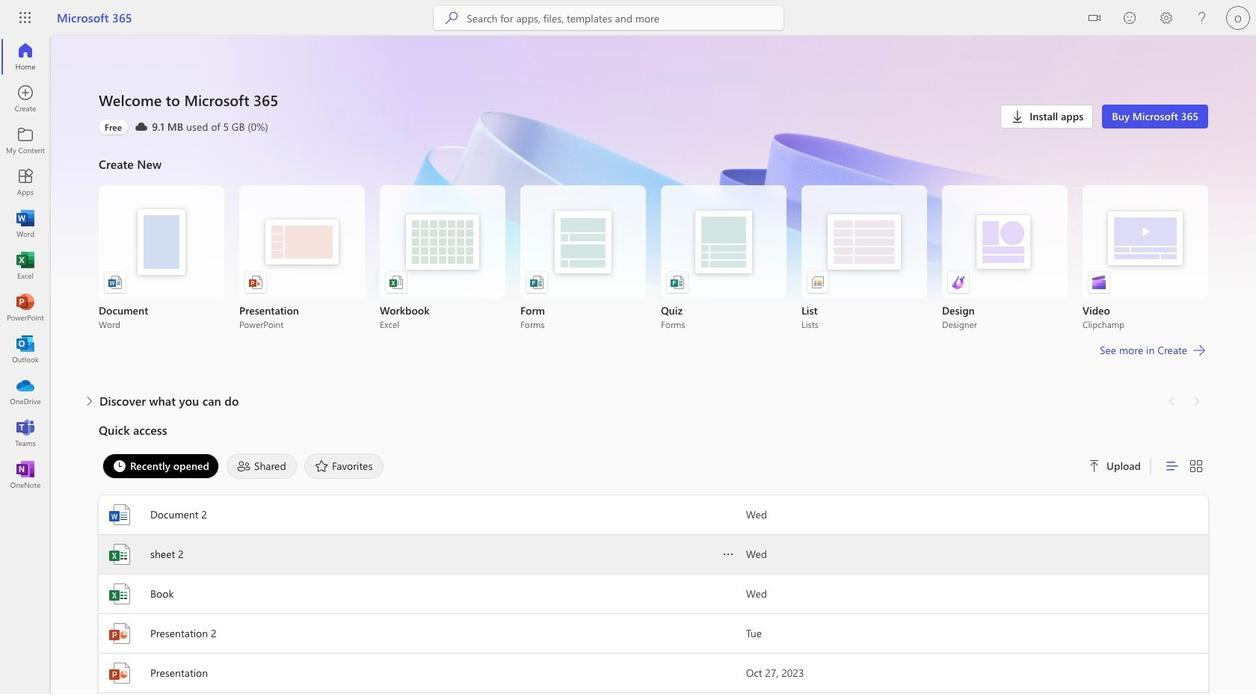 Task type: locate. For each thing, give the bounding box(es) containing it.
this account doesn't have a microsoft 365 subscription. click to view your benefits. tooltip
[[99, 120, 128, 135]]

powerpoint image for "name presentation" cell
[[108, 662, 132, 686]]

create new element
[[99, 153, 1208, 390]]

powerpoint image
[[18, 301, 33, 316], [108, 622, 132, 646], [108, 662, 132, 686]]

account manager for orlandogary85@gmail.com image
[[1226, 6, 1250, 30]]

Search box. Suggestions appear as you type. search field
[[467, 6, 784, 30]]

1 tab from the left
[[99, 454, 223, 479]]

excel image for 'name sheet 2' cell
[[108, 543, 132, 567]]

1 horizontal spatial word image
[[108, 503, 132, 527]]

0 vertical spatial excel image
[[108, 543, 132, 567]]

1 vertical spatial word image
[[108, 503, 132, 527]]

recently opened element
[[102, 454, 219, 479]]

None search field
[[434, 6, 784, 30]]

2 vertical spatial powerpoint image
[[108, 662, 132, 686]]

my content image
[[18, 133, 33, 148]]

application
[[0, 36, 1256, 695]]

navigation
[[0, 36, 51, 497]]

onenote image
[[18, 468, 33, 483]]

2 tab from the left
[[223, 454, 301, 479]]

create image
[[18, 91, 33, 106]]

1 vertical spatial powerpoint image
[[108, 622, 132, 646]]

word image
[[18, 217, 33, 232], [108, 503, 132, 527]]

designer design image
[[951, 275, 966, 290]]

1 excel image from the top
[[108, 543, 132, 567]]

name presentation cell
[[99, 662, 746, 686]]

1 vertical spatial excel image
[[108, 583, 132, 606]]

excel image
[[18, 259, 33, 274]]

name book cell
[[99, 583, 746, 606]]

outlook image
[[18, 342, 33, 357]]

favorites element
[[304, 454, 384, 479]]

tab list
[[99, 450, 1071, 483]]

2 excel image from the top
[[108, 583, 132, 606]]

excel image
[[108, 543, 132, 567], [108, 583, 132, 606]]

0 vertical spatial powerpoint image
[[18, 301, 33, 316]]

name document 2 cell
[[99, 503, 746, 527]]

banner
[[0, 0, 1256, 39]]

clipchamp video image
[[1092, 275, 1107, 290]]

word image down recently opened element
[[108, 503, 132, 527]]

tab
[[99, 454, 223, 479], [223, 454, 301, 479], [301, 454, 388, 479]]

list
[[99, 185, 1208, 331]]

lists list image
[[811, 275, 826, 290]]

0 horizontal spatial word image
[[18, 217, 33, 232]]

word image up excel icon
[[18, 217, 33, 232]]



Task type: describe. For each thing, give the bounding box(es) containing it.
home image
[[18, 49, 33, 64]]

3 tab from the left
[[301, 454, 388, 479]]

onedrive image
[[18, 384, 33, 399]]

forms survey image
[[529, 275, 544, 290]]

new quiz image
[[670, 275, 685, 290]]

excel image for name book "cell"
[[108, 583, 132, 606]]

name sheet 2 cell
[[99, 543, 746, 567]]

powerpoint image for name presentation 2 cell
[[108, 622, 132, 646]]

name presentation 2 cell
[[99, 622, 746, 646]]

excel workbook image
[[389, 275, 404, 290]]

designer design image
[[951, 275, 966, 290]]

powerpoint presentation image
[[248, 275, 263, 290]]

0 vertical spatial word image
[[18, 217, 33, 232]]

apps image
[[18, 175, 33, 190]]

teams image
[[18, 426, 33, 441]]

shared element
[[227, 454, 297, 479]]

word document image
[[108, 275, 123, 290]]



Task type: vqa. For each thing, say whether or not it's contained in the screenshot.
second Excel icon
no



